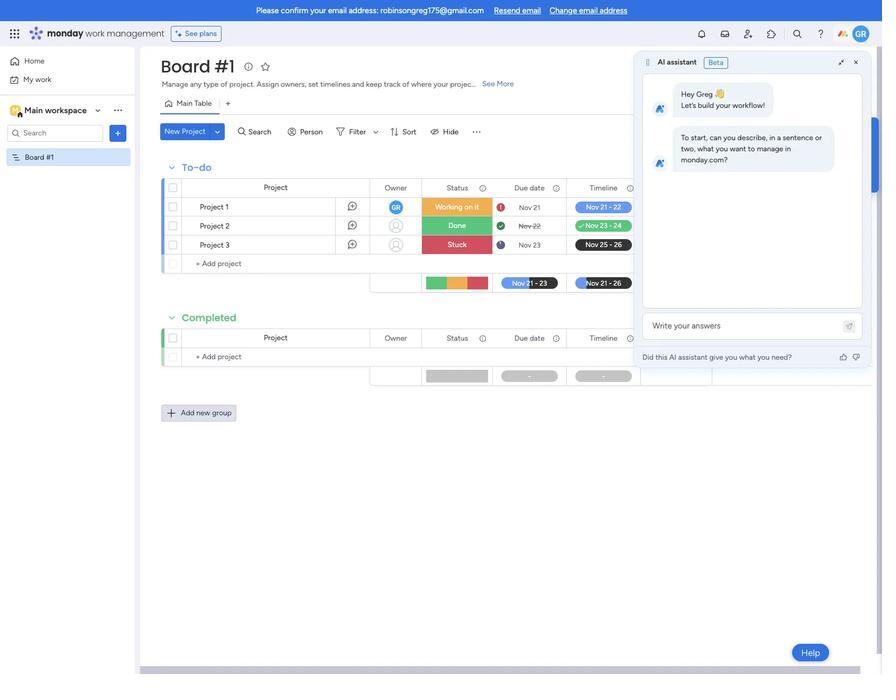 Task type: describe. For each thing, give the bounding box(es) containing it.
Search in workspace field
[[22, 127, 88, 139]]

help image
[[816, 29, 827, 39]]

you up want
[[724, 133, 736, 142]]

assign
[[257, 80, 279, 89]]

relevant
[[726, 149, 752, 158]]

main workspace
[[24, 105, 87, 115]]

v2 done deadline image
[[497, 221, 505, 231]]

status for 2nd status field from the bottom of the page
[[447, 183, 468, 192]]

main for main workspace
[[24, 105, 43, 115]]

timeline for 2nd timeline field from the top
[[590, 334, 618, 343]]

see more
[[483, 79, 514, 88]]

0 vertical spatial board
[[161, 55, 210, 78]]

my
[[23, 75, 33, 84]]

done
[[449, 221, 466, 230]]

options image
[[113, 128, 123, 138]]

automate your work to save time heading
[[719, 126, 871, 138]]

automate
[[719, 126, 758, 137]]

search everything image
[[793, 29, 803, 39]]

resend email link
[[494, 6, 541, 15]]

to start, can you describe, in a sentence or two, what you want to manage in monday.com?
[[682, 133, 822, 165]]

see plans
[[185, 29, 217, 38]]

date for 2nd due date field from the top of the page
[[530, 334, 545, 343]]

workflow!
[[733, 101, 766, 110]]

updated
[[671, 334, 699, 343]]

satisfied with the results image
[[840, 353, 848, 361]]

keep
[[366, 80, 382, 89]]

22
[[533, 222, 541, 230]]

stands.
[[476, 80, 500, 89]]

21
[[534, 203, 541, 211]]

1 of from the left
[[221, 80, 228, 89]]

3
[[226, 241, 230, 250]]

person button
[[283, 123, 329, 140]]

automation
[[812, 138, 850, 147]]

notifications image
[[697, 29, 708, 39]]

m
[[12, 106, 18, 115]]

see plans button
[[171, 26, 222, 42]]

nov 23
[[519, 241, 541, 249]]

plans
[[200, 29, 217, 38]]

any inside the automate your work to save time here you can configure any automation that is relevant to your work needs.
[[798, 138, 810, 147]]

arrow down image
[[370, 125, 383, 138]]

add
[[181, 409, 195, 418]]

unsatisfied with the results image
[[853, 353, 861, 361]]

assistant image
[[656, 159, 665, 168]]

got it button
[[844, 167, 871, 184]]

ai assistant image
[[643, 57, 654, 68]]

need?
[[772, 353, 792, 362]]

0 horizontal spatial any
[[190, 80, 202, 89]]

management
[[107, 28, 164, 40]]

column information image for first status field from the bottom of the page
[[479, 334, 487, 343]]

add new group button
[[161, 405, 237, 422]]

Write your answers text field
[[650, 320, 844, 333]]

save
[[811, 126, 829, 137]]

1 timeline field from the top
[[588, 182, 621, 194]]

1 due date field from the top
[[512, 182, 548, 194]]

your right confirm
[[311, 6, 326, 15]]

👋
[[715, 90, 725, 99]]

you inside the automate your work to save time here you can configure any automation that is relevant to your work needs.
[[737, 138, 749, 147]]

v2 search image
[[238, 126, 246, 138]]

project
[[450, 80, 474, 89]]

email for resend email
[[523, 6, 541, 15]]

see for see more
[[483, 79, 495, 88]]

what inside to start, can you describe, in a sentence or two, what you want to manage in monday.com?
[[698, 144, 714, 153]]

0 horizontal spatial ai
[[658, 58, 666, 67]]

work up configure
[[779, 126, 799, 137]]

got
[[848, 171, 860, 180]]

filter button
[[333, 123, 383, 140]]

board #1 list box
[[0, 146, 135, 309]]

working on it
[[435, 203, 479, 212]]

see for see plans
[[185, 29, 198, 38]]

do
[[199, 161, 212, 174]]

owners,
[[281, 80, 307, 89]]

date for 2nd due date field from the bottom
[[530, 183, 545, 192]]

23
[[533, 241, 541, 249]]

type
[[204, 80, 219, 89]]

due for 2nd due date field from the bottom
[[515, 183, 528, 192]]

nov 21
[[519, 203, 541, 211]]

Last updated field
[[652, 333, 701, 344]]

here
[[719, 138, 735, 147]]

greg robinson image
[[853, 25, 870, 42]]

working
[[435, 203, 463, 212]]

add to favorites image
[[260, 61, 271, 72]]

main table
[[177, 99, 212, 108]]

monday
[[47, 28, 83, 40]]

main table button
[[160, 95, 220, 112]]

did this ai assistant give you what you need?
[[643, 353, 792, 362]]

new project
[[165, 127, 206, 136]]

Search field
[[246, 124, 278, 139]]

more
[[497, 79, 514, 88]]

timelines
[[321, 80, 350, 89]]

track
[[384, 80, 401, 89]]

project inside button
[[182, 127, 206, 136]]

address:
[[349, 6, 379, 15]]

confirm
[[281, 6, 309, 15]]

apps image
[[767, 29, 777, 39]]

workspace options image
[[113, 105, 123, 115]]

build
[[698, 101, 715, 110]]

home button
[[6, 53, 114, 70]]

project 2
[[200, 222, 230, 231]]

owner for first owner field from the bottom of the page
[[385, 334, 407, 343]]

your down configure
[[763, 149, 778, 158]]

project 1
[[200, 203, 229, 212]]

greg
[[697, 90, 713, 99]]

to inside to start, can you describe, in a sentence or two, what you want to manage in monday.com?
[[749, 144, 756, 153]]

angle down image
[[215, 128, 220, 136]]

to-do
[[182, 161, 212, 174]]

1 due date from the top
[[515, 183, 545, 192]]

or
[[816, 133, 822, 142]]

1 vertical spatial assistant
[[679, 353, 708, 362]]

filter
[[349, 127, 366, 136]]

your inside hey greg 👋 let's build your workflow!
[[716, 101, 731, 110]]

and
[[352, 80, 365, 89]]

column information image for due date
[[552, 184, 561, 192]]

integrate
[[683, 99, 714, 108]]

/
[[828, 62, 831, 71]]

help
[[802, 647, 821, 658]]

+ Add project text field
[[187, 258, 365, 270]]

my work
[[23, 75, 51, 84]]

manage
[[757, 144, 784, 153]]

beta
[[709, 58, 724, 67]]

project.
[[229, 80, 255, 89]]

board inside board #1 list box
[[25, 153, 44, 162]]

1 horizontal spatial board #1
[[161, 55, 235, 78]]

timeline for 2nd timeline field from the bottom of the page
[[590, 183, 618, 192]]

select product image
[[10, 29, 20, 39]]

1 vertical spatial in
[[786, 144, 792, 153]]

automate your work to save time here you can configure any automation that is relevant to your work needs.
[[719, 126, 865, 158]]

dapulse integrations image
[[671, 100, 679, 108]]

0 vertical spatial #1
[[215, 55, 235, 78]]

inbox image
[[720, 29, 731, 39]]

work down configure
[[780, 149, 796, 158]]



Task type: vqa. For each thing, say whether or not it's contained in the screenshot.
TO-DO
yes



Task type: locate. For each thing, give the bounding box(es) containing it.
1 horizontal spatial in
[[786, 144, 792, 153]]

manage
[[162, 80, 188, 89]]

0 vertical spatial it
[[862, 171, 867, 180]]

1 vertical spatial #1
[[46, 153, 54, 162]]

nov
[[519, 203, 532, 211], [519, 222, 532, 230], [519, 241, 532, 249]]

1 date from the top
[[530, 183, 545, 192]]

2 owner field from the top
[[382, 333, 410, 344]]

email left address:
[[328, 6, 347, 15]]

#1
[[215, 55, 235, 78], [46, 153, 54, 162]]

0 horizontal spatial 1
[[226, 203, 229, 212]]

1 horizontal spatial 1
[[833, 62, 836, 71]]

0 horizontal spatial column information image
[[552, 184, 561, 192]]

#1 up type
[[215, 55, 235, 78]]

home
[[24, 57, 45, 66]]

1 horizontal spatial can
[[751, 138, 763, 147]]

describe,
[[738, 133, 768, 142]]

2 of from the left
[[403, 80, 410, 89]]

1 vertical spatial timeline
[[590, 334, 618, 343]]

1 vertical spatial date
[[530, 334, 545, 343]]

resend email
[[494, 6, 541, 15]]

board up manage
[[161, 55, 210, 78]]

assistant up hey
[[667, 58, 697, 67]]

monday.com?
[[682, 156, 728, 165]]

it
[[862, 171, 867, 180], [475, 203, 479, 212]]

1 horizontal spatial ai
[[670, 353, 677, 362]]

1 vertical spatial ai
[[670, 353, 677, 362]]

your right where
[[434, 80, 449, 89]]

column information image
[[552, 184, 561, 192], [627, 184, 635, 192]]

column information image for 2nd timeline field from the top
[[627, 334, 635, 343]]

owner
[[385, 183, 407, 192], [385, 334, 407, 343]]

2 owner from the top
[[385, 334, 407, 343]]

see left the plans
[[185, 29, 198, 38]]

you left want
[[716, 144, 729, 153]]

any left type
[[190, 80, 202, 89]]

1 vertical spatial it
[[475, 203, 479, 212]]

assistant down updated
[[679, 353, 708, 362]]

see more link
[[482, 79, 515, 89]]

#1 inside list box
[[46, 153, 54, 162]]

main
[[177, 99, 193, 108], [24, 105, 43, 115]]

column information image for 2nd status field from the bottom of the page
[[479, 184, 487, 192]]

0 vertical spatial due
[[515, 183, 528, 192]]

1 owner field from the top
[[382, 182, 410, 194]]

0 vertical spatial status
[[447, 183, 468, 192]]

add view image
[[226, 100, 230, 108]]

1 horizontal spatial of
[[403, 80, 410, 89]]

1 horizontal spatial any
[[798, 138, 810, 147]]

hey
[[682, 90, 695, 99]]

0 vertical spatial assistant
[[667, 58, 697, 67]]

what down write your answers text box
[[740, 353, 756, 362]]

sort
[[403, 127, 417, 136]]

1 vertical spatial due
[[515, 334, 528, 343]]

menu image
[[472, 126, 482, 137]]

person
[[300, 127, 323, 136]]

1 vertical spatial owner
[[385, 334, 407, 343]]

email right change
[[579, 6, 598, 15]]

can right want
[[751, 138, 763, 147]]

1 vertical spatial board
[[25, 153, 44, 162]]

dapulse checkmark sign image
[[579, 220, 585, 233]]

it inside button
[[862, 171, 867, 180]]

2 vertical spatial nov
[[519, 241, 532, 249]]

1 timeline from the top
[[590, 183, 618, 192]]

address
[[600, 6, 628, 15]]

board #1 inside list box
[[25, 153, 54, 162]]

can up is
[[710, 133, 722, 142]]

1 horizontal spatial #1
[[215, 55, 235, 78]]

status for first status field from the bottom of the page
[[447, 334, 468, 343]]

1 owner from the top
[[385, 183, 407, 192]]

0 vertical spatial in
[[770, 133, 776, 142]]

1 vertical spatial timeline field
[[588, 333, 621, 344]]

of right track
[[403, 80, 410, 89]]

nov for 1
[[519, 203, 532, 211]]

Status field
[[444, 182, 471, 194], [444, 333, 471, 344]]

1 vertical spatial see
[[483, 79, 495, 88]]

see inside see plans button
[[185, 29, 198, 38]]

1 vertical spatial due date
[[515, 334, 545, 343]]

1 due from the top
[[515, 183, 528, 192]]

1 column information image from the left
[[552, 184, 561, 192]]

it right the on
[[475, 203, 479, 212]]

hide button
[[426, 123, 465, 140]]

0 vertical spatial owner
[[385, 183, 407, 192]]

workspace
[[45, 105, 87, 115]]

0 vertical spatial timeline
[[590, 183, 618, 192]]

to
[[682, 133, 690, 142]]

my work button
[[6, 71, 114, 88]]

group
[[212, 409, 232, 418]]

two,
[[682, 144, 696, 153]]

your down 👋
[[716, 101, 731, 110]]

to-
[[182, 161, 199, 174]]

ai right ai assistant image
[[658, 58, 666, 67]]

board #1
[[161, 55, 235, 78], [25, 153, 54, 162]]

0 vertical spatial any
[[190, 80, 202, 89]]

2 horizontal spatial email
[[579, 6, 598, 15]]

1
[[833, 62, 836, 71], [226, 203, 229, 212]]

1 horizontal spatial board
[[161, 55, 210, 78]]

got it
[[848, 171, 867, 180]]

0 vertical spatial board #1
[[161, 55, 235, 78]]

in down sentence
[[786, 144, 792, 153]]

help button
[[793, 644, 830, 661]]

due for 2nd due date field from the top of the page
[[515, 334, 528, 343]]

give
[[710, 353, 724, 362]]

0 vertical spatial status field
[[444, 182, 471, 194]]

new
[[196, 409, 210, 418]]

last updated
[[655, 334, 699, 343]]

column information image
[[479, 184, 487, 192], [479, 334, 487, 343], [552, 334, 561, 343], [627, 334, 635, 343]]

nov for 2
[[519, 222, 532, 230]]

invite / 1 button
[[788, 58, 840, 75]]

0 horizontal spatial what
[[698, 144, 714, 153]]

Completed field
[[179, 311, 239, 325]]

2 status from the top
[[447, 334, 468, 343]]

activity button
[[734, 58, 784, 75]]

hey greg 👋 let's build your workflow!
[[682, 90, 766, 110]]

2 timeline field from the top
[[588, 333, 621, 344]]

v2 overdue deadline image
[[497, 202, 505, 212]]

any up the needs.
[[798, 138, 810, 147]]

of right type
[[221, 80, 228, 89]]

0 horizontal spatial can
[[710, 133, 722, 142]]

you right the give
[[726, 353, 738, 362]]

board #1 down search in workspace field
[[25, 153, 54, 162]]

ai
[[658, 58, 666, 67], [670, 353, 677, 362]]

0 vertical spatial due date field
[[512, 182, 548, 194]]

0 horizontal spatial of
[[221, 80, 228, 89]]

main inside workspace selection element
[[24, 105, 43, 115]]

you up relevant
[[737, 138, 749, 147]]

activity
[[738, 62, 764, 71]]

2
[[226, 222, 230, 231]]

nov left 23
[[519, 241, 532, 249]]

new
[[165, 127, 180, 136]]

nov left 22
[[519, 222, 532, 230]]

2 due from the top
[[515, 334, 528, 343]]

is
[[719, 149, 724, 158]]

0 horizontal spatial board
[[25, 153, 44, 162]]

change
[[550, 6, 578, 15]]

assistant
[[667, 58, 697, 67], [679, 353, 708, 362]]

set
[[308, 80, 319, 89]]

main left table
[[177, 99, 193, 108]]

it right 'got'
[[862, 171, 867, 180]]

0 vertical spatial date
[[530, 183, 545, 192]]

invite
[[808, 62, 826, 71]]

let's
[[682, 101, 697, 110]]

2 email from the left
[[523, 6, 541, 15]]

work
[[85, 28, 105, 40], [35, 75, 51, 84], [779, 126, 799, 137], [780, 149, 796, 158]]

see inside see more link
[[483, 79, 495, 88]]

0 vertical spatial timeline field
[[588, 182, 621, 194]]

2 due date from the top
[[515, 334, 545, 343]]

0 vertical spatial 1
[[833, 62, 836, 71]]

you left need?
[[758, 353, 770, 362]]

1 up "2"
[[226, 203, 229, 212]]

Due date field
[[512, 182, 548, 194], [512, 333, 548, 344]]

start,
[[691, 133, 708, 142]]

option
[[0, 148, 135, 150]]

this
[[656, 353, 668, 362]]

column information image for timeline
[[627, 184, 635, 192]]

0 horizontal spatial main
[[24, 105, 43, 115]]

To-do field
[[179, 161, 215, 175]]

time
[[831, 126, 849, 137]]

what up the monday.com?
[[698, 144, 714, 153]]

workspace selection element
[[10, 104, 88, 118]]

see left more
[[483, 79, 495, 88]]

collapse board header image
[[850, 99, 859, 108]]

1 status field from the top
[[444, 182, 471, 194]]

Timeline field
[[588, 182, 621, 194], [588, 333, 621, 344]]

0 horizontal spatial see
[[185, 29, 198, 38]]

see
[[185, 29, 198, 38], [483, 79, 495, 88]]

nov left 21 at the top
[[519, 203, 532, 211]]

2 column information image from the left
[[627, 184, 635, 192]]

1 vertical spatial status
[[447, 334, 468, 343]]

email right the resend
[[523, 6, 541, 15]]

1 horizontal spatial see
[[483, 79, 495, 88]]

date
[[530, 183, 545, 192], [530, 334, 545, 343]]

1 inside button
[[833, 62, 836, 71]]

that
[[852, 138, 865, 147]]

new project button
[[160, 123, 210, 140]]

2 due date field from the top
[[512, 333, 548, 344]]

invite members image
[[744, 29, 754, 39]]

1 horizontal spatial email
[[523, 6, 541, 15]]

1 horizontal spatial what
[[740, 353, 756, 362]]

Board #1 field
[[158, 55, 237, 78]]

2 status field from the top
[[444, 333, 471, 344]]

add new group
[[181, 409, 232, 418]]

1 horizontal spatial it
[[862, 171, 867, 180]]

1 vertical spatial what
[[740, 353, 756, 362]]

in left a
[[770, 133, 776, 142]]

main for main table
[[177, 99, 193, 108]]

1 vertical spatial any
[[798, 138, 810, 147]]

2 timeline from the top
[[590, 334, 618, 343]]

assistant image
[[656, 105, 665, 113]]

0 vertical spatial see
[[185, 29, 198, 38]]

1 email from the left
[[328, 6, 347, 15]]

work inside button
[[35, 75, 51, 84]]

#1 down search in workspace field
[[46, 153, 54, 162]]

owner for second owner field from the bottom
[[385, 183, 407, 192]]

board #1 up type
[[161, 55, 235, 78]]

ai right this
[[670, 353, 677, 362]]

0 vertical spatial due date
[[515, 183, 545, 192]]

+ Add project text field
[[187, 351, 365, 364]]

1 vertical spatial nov
[[519, 222, 532, 230]]

can inside to start, can you describe, in a sentence or two, what you want to manage in monday.com?
[[710, 133, 722, 142]]

needs.
[[797, 149, 819, 158]]

timeline
[[590, 183, 618, 192], [590, 334, 618, 343]]

0 vertical spatial what
[[698, 144, 714, 153]]

Owner field
[[382, 182, 410, 194], [382, 333, 410, 344]]

0 horizontal spatial #1
[[46, 153, 54, 162]]

can
[[710, 133, 722, 142], [751, 138, 763, 147]]

0 horizontal spatial email
[[328, 6, 347, 15]]

1 vertical spatial owner field
[[382, 333, 410, 344]]

0 horizontal spatial it
[[475, 203, 479, 212]]

1 vertical spatial status field
[[444, 333, 471, 344]]

hide
[[443, 127, 459, 136]]

last
[[655, 334, 669, 343]]

1 vertical spatial 1
[[226, 203, 229, 212]]

robinsongreg175@gmail.com
[[381, 6, 484, 15]]

manage any type of project. assign owners, set timelines and keep track of where your project stands.
[[162, 80, 500, 89]]

on
[[465, 203, 473, 212]]

change email address link
[[550, 6, 628, 15]]

1 right /
[[833, 62, 836, 71]]

board
[[161, 55, 210, 78], [25, 153, 44, 162]]

due date
[[515, 183, 545, 192], [515, 334, 545, 343]]

0 horizontal spatial in
[[770, 133, 776, 142]]

work right the my
[[35, 75, 51, 84]]

workspace image
[[10, 105, 21, 116]]

ai assistant
[[658, 58, 697, 67]]

any
[[190, 80, 202, 89], [798, 138, 810, 147]]

work right monday
[[85, 28, 105, 40]]

0 horizontal spatial board #1
[[25, 153, 54, 162]]

main right workspace "icon" on the top
[[24, 105, 43, 115]]

0 vertical spatial owner field
[[382, 182, 410, 194]]

1 vertical spatial board #1
[[25, 153, 54, 162]]

2 date from the top
[[530, 334, 545, 343]]

can inside the automate your work to save time here you can configure any automation that is relevant to your work needs.
[[751, 138, 763, 147]]

sentence
[[783, 133, 814, 142]]

1 horizontal spatial column information image
[[627, 184, 635, 192]]

email for change email address
[[579, 6, 598, 15]]

stuck
[[448, 240, 467, 249]]

0 vertical spatial ai
[[658, 58, 666, 67]]

1 vertical spatial due date field
[[512, 333, 548, 344]]

a
[[778, 133, 781, 142]]

0 vertical spatial nov
[[519, 203, 532, 211]]

monday work management
[[47, 28, 164, 40]]

show board description image
[[242, 61, 255, 72]]

1 horizontal spatial main
[[177, 99, 193, 108]]

email
[[328, 6, 347, 15], [523, 6, 541, 15], [579, 6, 598, 15]]

1 status from the top
[[447, 183, 468, 192]]

3 email from the left
[[579, 6, 598, 15]]

invite / 1
[[808, 62, 836, 71]]

please
[[256, 6, 279, 15]]

completed
[[182, 311, 237, 324]]

your left a
[[760, 126, 777, 137]]

board down search in workspace field
[[25, 153, 44, 162]]

want
[[730, 144, 747, 153]]

nov 22
[[519, 222, 541, 230]]

column information image for 2nd due date field from the top of the page
[[552, 334, 561, 343]]

main inside main table "button"
[[177, 99, 193, 108]]



